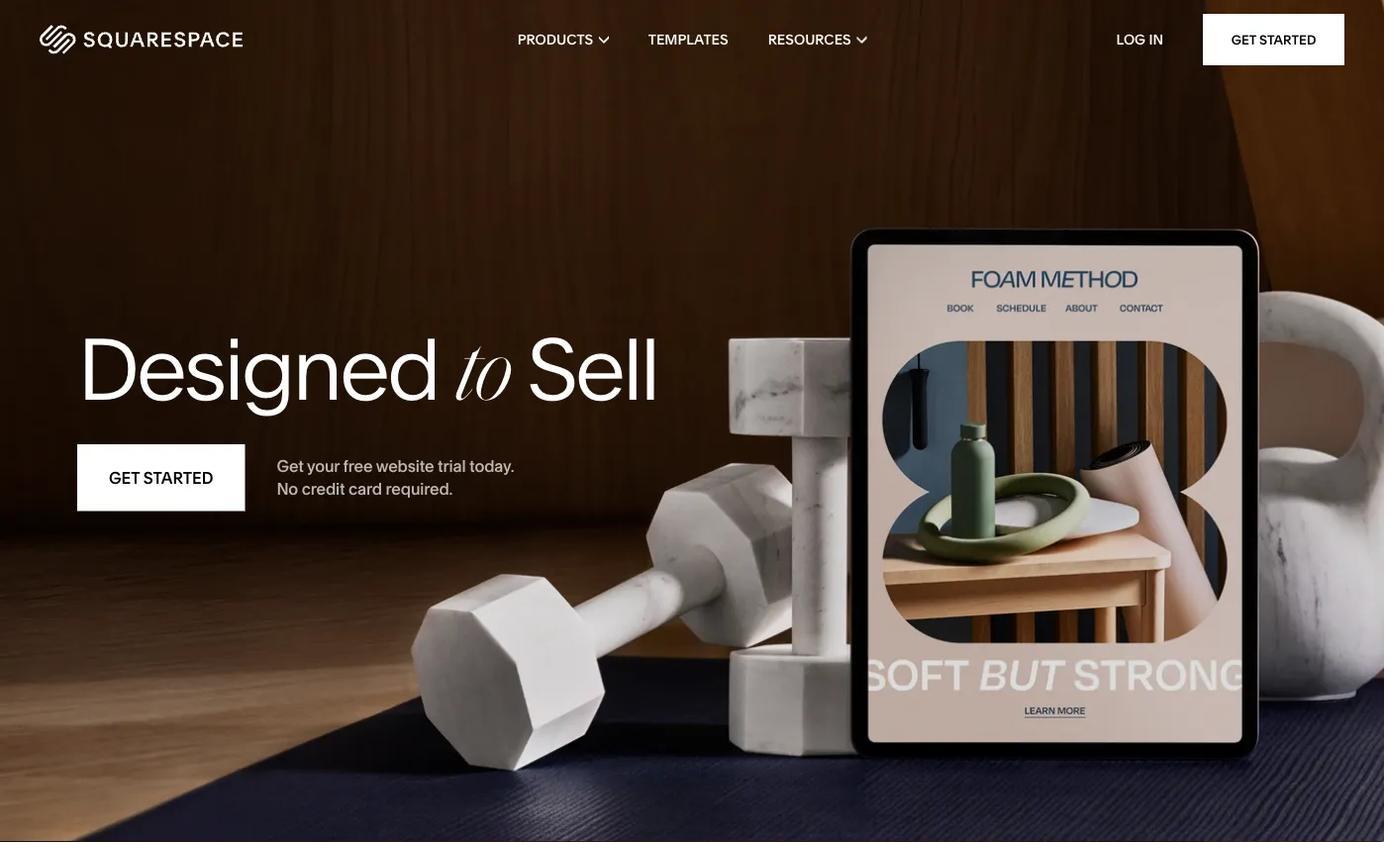 Task type: vqa. For each thing, say whether or not it's contained in the screenshot.
checkout:
no



Task type: locate. For each thing, give the bounding box(es) containing it.
squarespace logo image
[[40, 25, 243, 54]]

1 vertical spatial started
[[143, 469, 213, 488]]

log             in link
[[1117, 31, 1164, 48]]

no
[[277, 479, 298, 499]]

get started link
[[1204, 14, 1345, 65], [77, 445, 245, 512]]

1 vertical spatial get started
[[109, 469, 213, 488]]

0 horizontal spatial get started link
[[77, 445, 245, 512]]

products
[[518, 31, 593, 48]]

2 horizontal spatial get
[[1232, 32, 1257, 48]]

get your free website trial today. no credit card required.
[[277, 457, 514, 499]]

0 vertical spatial get started link
[[1204, 14, 1345, 65]]

log             in
[[1117, 31, 1164, 48]]

1 horizontal spatial get started link
[[1204, 14, 1345, 65]]

0 horizontal spatial started
[[143, 469, 213, 488]]

get started for get started "link" to the left
[[109, 469, 213, 488]]

0 vertical spatial get started
[[1232, 32, 1317, 48]]

get
[[1232, 32, 1257, 48], [277, 457, 304, 476], [109, 469, 140, 488]]

0 vertical spatial started
[[1260, 32, 1317, 48]]

resources
[[768, 31, 852, 48]]

0 horizontal spatial get started
[[109, 469, 213, 488]]

0 horizontal spatial get
[[109, 469, 140, 488]]

templates link
[[649, 0, 729, 79]]

get started for the top get started "link"
[[1232, 32, 1317, 48]]

1 horizontal spatial started
[[1260, 32, 1317, 48]]

resources button
[[768, 0, 867, 79]]

credit
[[302, 479, 345, 499]]

1 horizontal spatial get
[[277, 457, 304, 476]]

to
[[456, 336, 510, 421]]

1 vertical spatial get started link
[[77, 445, 245, 512]]

1 horizontal spatial get started
[[1232, 32, 1317, 48]]

log
[[1117, 31, 1146, 48]]

products button
[[518, 0, 609, 79]]

free
[[343, 457, 373, 476]]

in
[[1149, 31, 1164, 48]]

get started
[[1232, 32, 1317, 48], [109, 469, 213, 488]]

started
[[1260, 32, 1317, 48], [143, 469, 213, 488]]



Task type: describe. For each thing, give the bounding box(es) containing it.
sell
[[527, 317, 658, 421]]

designed
[[77, 317, 438, 421]]

designed to sell
[[77, 317, 658, 421]]

your
[[307, 457, 340, 476]]

card
[[349, 479, 382, 499]]

trial
[[438, 457, 466, 476]]

get inside get your free website trial today. no credit card required.
[[277, 457, 304, 476]]

today.
[[470, 457, 514, 476]]

templates
[[649, 31, 729, 48]]

squarespace logo link
[[40, 25, 301, 54]]

website
[[376, 457, 434, 476]]

required.
[[386, 479, 453, 499]]



